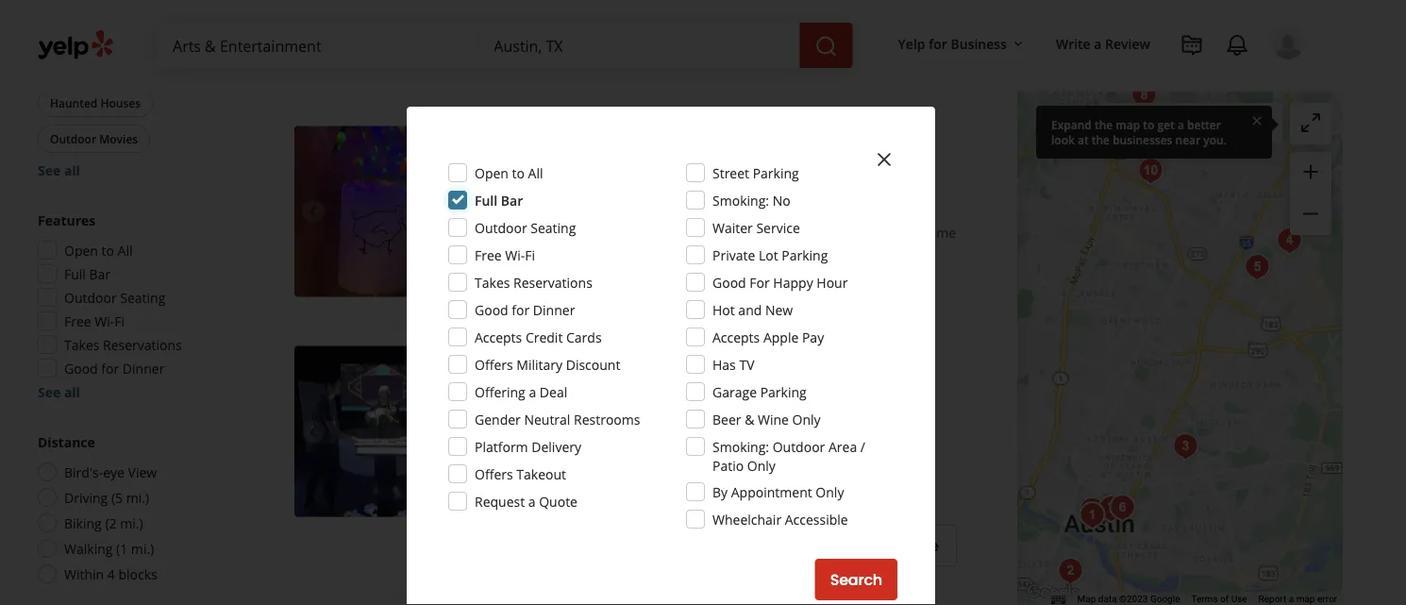 Task type: locate. For each thing, give the bounding box(es) containing it.
entertainment up fun
[[530, 187, 614, 203]]

1 horizontal spatial seating
[[531, 219, 576, 237]]

accepts credit cards
[[475, 328, 602, 346]]

kind
[[509, 242, 536, 260]]

good up .
[[475, 301, 509, 319]]

arts up houses
[[115, 59, 137, 75]]

reservations inside search dialog
[[514, 273, 593, 291]]

wandered
[[829, 223, 892, 241]]

1 vertical spatial request
[[816, 535, 877, 556]]

and inside search dialog
[[739, 301, 762, 319]]

and right hot on the right of page
[[739, 301, 762, 319]]

offers for offers takeout
[[475, 465, 513, 483]]

2 entertainment from the top
[[530, 408, 614, 423]]

delivery
[[532, 438, 582, 456]]

map left the error
[[1297, 593, 1316, 605]]

good for dinner up accepts credit cards
[[475, 301, 575, 319]]

open to all down features
[[64, 241, 133, 259]]

search for search
[[831, 569, 883, 591]]

1 vertical spatial wi-
[[95, 312, 115, 330]]

close image up 'into'
[[873, 148, 896, 171]]

full bar inside search dialog
[[475, 191, 523, 209]]

good for happy hour
[[713, 273, 848, 291]]

1 horizontal spatial wi-
[[505, 246, 525, 264]]

1 horizontal spatial map
[[1200, 115, 1228, 133]]

0 horizontal spatial full bar
[[64, 265, 111, 283]]

quote down 'private events'
[[539, 492, 578, 510]]

0 horizontal spatial all
[[118, 241, 133, 259]]

free wi-fi inside search dialog
[[475, 246, 535, 264]]

2 vertical spatial open
[[489, 436, 524, 454]]

reviews) up cherrywood
[[643, 157, 694, 175]]

apple
[[764, 328, 799, 346]]

1 slideshow element from the top
[[295, 126, 466, 297]]

for
[[781, 3, 798, 21], [929, 34, 948, 52], [512, 301, 530, 319], [101, 359, 119, 377]]

private down night!
[[713, 246, 756, 264]]

arts & entertainment button down "4.4 star rating" image
[[489, 186, 617, 205]]

free wi-fi
[[475, 246, 535, 264], [64, 312, 125, 330]]

a down takeout
[[529, 492, 536, 510]]

near
[[1176, 132, 1201, 147]]

0 vertical spatial see all
[[38, 161, 80, 179]]

up inside "for sale, pick something up it's amazing.""
[[930, 3, 946, 21]]

request a quote inside request a quote 'button'
[[816, 535, 939, 556]]

map right as
[[1200, 115, 1228, 133]]

and down owned
[[671, 492, 695, 510]]

accepts up has tv
[[713, 328, 760, 346]]

full
[[475, 191, 498, 209], [64, 265, 86, 283]]

and
[[739, 301, 762, 319], [671, 492, 695, 510]]

0 vertical spatial request a quote
[[475, 492, 578, 510]]

0 vertical spatial dinner
[[533, 301, 575, 319]]

businesses
[[1113, 132, 1173, 147]]

write a review link
[[1049, 26, 1158, 60]]

0 vertical spatial quote
[[539, 492, 578, 510]]

0 vertical spatial wi-
[[505, 246, 525, 264]]

0 vertical spatial arts & entertainment link
[[489, 186, 617, 205]]

0 vertical spatial takes reservations
[[475, 273, 593, 291]]

walking (1 mi.)
[[64, 540, 154, 558]]

zoom in image
[[1300, 160, 1323, 183]]

offers up 16 speech v2 icon
[[475, 465, 513, 483]]

smoking: up waiter
[[713, 191, 770, 209]]

for inside button
[[929, 34, 948, 52]]

0 horizontal spatial free wi-fi
[[64, 312, 125, 330]]

2 accepts from the left
[[713, 328, 760, 346]]

& right beer
[[745, 410, 755, 428]]

for
[[750, 273, 770, 291]]

0 vertical spatial get
[[1158, 117, 1175, 132]]

1 vertical spatial entertainment
[[530, 408, 614, 423]]

see
[[38, 161, 61, 179], [38, 383, 61, 401]]

next image for "super
[[436, 200, 458, 223]]

1 accepts from the left
[[475, 328, 522, 346]]

arts & entertainment link
[[489, 186, 617, 205], [489, 406, 617, 425]]

accepts
[[475, 328, 522, 346], [713, 328, 760, 346]]

see up distance
[[38, 383, 61, 401]]

2 offers from the top
[[475, 465, 513, 483]]

area
[[829, 438, 857, 456]]

only
[[793, 410, 821, 428], [748, 456, 776, 474], [816, 483, 844, 501]]

"they get you pumped up and dancing around. tons of fun!!!"
[[509, 492, 890, 510]]

1 vertical spatial open
[[64, 241, 98, 259]]

full bar up "super
[[475, 191, 523, 209]]

walking
[[64, 540, 113, 558]]

0 vertical spatial arts & entertainment
[[492, 187, 614, 203]]

accepts up .
[[475, 328, 522, 346]]

all
[[64, 161, 80, 179], [64, 383, 80, 401]]

map inside the expand the map to get a better look at the businesses near you.
[[1116, 117, 1141, 132]]

1 horizontal spatial outdoor seating
[[475, 219, 576, 237]]

offers for offers military discount
[[475, 355, 513, 373]]

1 vertical spatial arts & entertainment link
[[489, 406, 617, 425]]

see all up distance
[[38, 383, 80, 401]]

request a quote up search button
[[816, 535, 939, 556]]

close image inside search dialog
[[873, 148, 896, 171]]

see all button down outdoor movies button
[[38, 161, 80, 179]]

1 vertical spatial all
[[64, 383, 80, 401]]

1 horizontal spatial good
[[475, 301, 509, 319]]

arcades button
[[38, 17, 106, 45]]

see all down outdoor movies button
[[38, 161, 80, 179]]

expand
[[1052, 117, 1092, 132]]

mi.) right (1
[[131, 540, 154, 558]]

pick
[[833, 3, 858, 21]]

16 private events v2 image
[[489, 464, 504, 479]]

1 horizontal spatial request
[[816, 535, 877, 556]]

mi.) for driving (5 mi.)
[[126, 489, 149, 507]]

2 vertical spatial of
[[1221, 593, 1229, 605]]

fi
[[525, 246, 535, 264], [115, 312, 125, 330]]

accepts for hot
[[713, 328, 760, 346]]

1 vertical spatial seating
[[120, 288, 166, 306]]

arts for until 9:30 pm
[[492, 408, 516, 423]]

1 vertical spatial 16 speech v2 image
[[489, 225, 504, 241]]

1 horizontal spatial request a quote
[[816, 535, 939, 556]]

1 horizontal spatial free
[[475, 246, 502, 264]]

bird's-eye view
[[64, 463, 157, 481]]

arts
[[115, 59, 137, 75], [492, 187, 516, 203], [492, 408, 516, 423]]

2 arts & entertainment from the top
[[492, 408, 614, 423]]

1 horizontal spatial free wi-fi
[[475, 246, 535, 264]]

bedpost confessions image
[[1104, 489, 1142, 527]]

good for dinner up distance
[[64, 359, 165, 377]]

0 vertical spatial gameon! atx image
[[1271, 222, 1309, 260]]

0 vertical spatial free wi-fi
[[475, 246, 535, 264]]

of left use
[[1221, 593, 1229, 605]]

mi.) for walking (1 mi.)
[[131, 540, 154, 558]]

up up the yelp for business
[[930, 3, 946, 21]]

arts & entertainment link down deal
[[489, 406, 617, 425]]

0 horizontal spatial private
[[507, 463, 550, 480]]

only inside smoking: outdoor area / patio only
[[748, 456, 776, 474]]

only right wine
[[793, 410, 821, 428]]

2 next image from the top
[[436, 421, 458, 443]]

to inside search dialog
[[512, 164, 525, 182]]

new
[[766, 301, 793, 319]]

dinner
[[533, 301, 575, 319], [123, 359, 165, 377]]

1 vertical spatial offers
[[475, 465, 513, 483]]

up down locally
[[651, 492, 668, 510]]

google
[[1151, 593, 1181, 605]]

arts & entertainment link for "super fun activity to kick off the night! it felt like we wandered into some kind of live
[[489, 186, 617, 205]]

the eureka room image inside map region
[[1167, 428, 1205, 465]]

free inside group
[[64, 312, 91, 330]]

see all
[[38, 161, 80, 179], [38, 383, 80, 401]]

into
[[895, 223, 919, 241]]

0 vertical spatial full
[[475, 191, 498, 209]]

keyboard shortcuts image
[[1051, 595, 1066, 605]]

good for dinner
[[475, 301, 575, 319], [64, 359, 165, 377]]

option group containing distance
[[32, 432, 234, 589]]

arts & entertainment for until 9:30 pm
[[492, 408, 614, 423]]

1 vertical spatial quote
[[894, 535, 939, 556]]

0 horizontal spatial good for dinner
[[64, 359, 165, 377]]

0 vertical spatial close image
[[1250, 112, 1265, 128]]

bar inside search dialog
[[501, 191, 523, 209]]

1 vertical spatial free
[[64, 312, 91, 330]]

4 down walking (1 mi.)
[[107, 565, 115, 583]]

0 vertical spatial entertainment
[[530, 187, 614, 203]]

a right report
[[1289, 593, 1295, 605]]

4 inside option group
[[107, 565, 115, 583]]

0 vertical spatial request
[[475, 492, 525, 510]]

all down outdoor movies button
[[64, 161, 80, 179]]

operated
[[740, 463, 796, 480]]

full down "4.4 star rating" image
[[475, 191, 498, 209]]

open inside search dialog
[[475, 164, 509, 182]]

arts down offering
[[492, 408, 516, 423]]

smoking: up patio
[[713, 438, 770, 456]]

wheelchair
[[713, 510, 782, 528]]

1 horizontal spatial good for dinner
[[475, 301, 575, 319]]

0 vertical spatial 16 speech v2 image
[[489, 5, 504, 20]]

owned
[[681, 463, 723, 480]]

get left as
[[1158, 117, 1175, 132]]

kick
[[639, 223, 663, 241]]

gameon!
[[510, 346, 597, 372]]

outdoor movies
[[50, 131, 138, 146]]

& up by
[[727, 463, 736, 480]]

/
[[861, 438, 866, 456]]

1 vertical spatial see
[[38, 383, 61, 401]]

quote up search button
[[894, 535, 939, 556]]

report a map error
[[1259, 593, 1338, 605]]

parking
[[753, 164, 799, 182], [782, 246, 828, 264], [761, 383, 807, 401]]

arts & entertainment down "4.4 star rating" image
[[492, 187, 614, 203]]

request up search button
[[816, 535, 877, 556]]

within
[[64, 565, 104, 583]]

building
[[663, 408, 709, 423]]

view
[[128, 463, 157, 481]]

seating inside search dialog
[[531, 219, 576, 237]]

features
[[38, 211, 96, 229]]

see up features
[[38, 161, 61, 179]]

wine
[[758, 410, 789, 428]]

bar up "super
[[501, 191, 523, 209]]

1 see all from the top
[[38, 161, 80, 179]]

arts & entertainment button down deal
[[489, 406, 617, 425]]

entertainment for (31
[[530, 187, 614, 203]]

up
[[930, 3, 946, 21], [651, 492, 668, 510]]

0 horizontal spatial up
[[651, 492, 668, 510]]

the eureka room image
[[295, 126, 466, 297], [1167, 428, 1205, 465]]

smoking: for smoking: outdoor area / patio only
[[713, 438, 770, 456]]

0 vertical spatial arts
[[115, 59, 137, 75]]

1 all from the top
[[64, 161, 80, 179]]

1 horizontal spatial fi
[[525, 246, 535, 264]]

outdoor movies button
[[38, 125, 150, 153]]

1 next image from the top
[[436, 200, 458, 223]]

search dialog
[[0, 0, 1407, 605]]

a inside 'button'
[[880, 535, 890, 556]]

16 speech v2 image left "he
[[489, 5, 504, 20]]

full inside search dialog
[[475, 191, 498, 209]]

1 vertical spatial close image
[[873, 148, 896, 171]]

review
[[1106, 34, 1151, 52]]

quote inside search dialog
[[539, 492, 578, 510]]

bar
[[501, 191, 523, 209], [89, 265, 111, 283]]

2 16 speech v2 image from the top
[[489, 225, 504, 241]]

2 slideshow element from the top
[[295, 346, 466, 518]]

parking up no
[[753, 164, 799, 182]]

a up search button
[[880, 535, 890, 556]]

offers up offering
[[475, 355, 513, 373]]

1 vertical spatial free wi-fi
[[64, 312, 125, 330]]

1 horizontal spatial takes
[[475, 273, 510, 291]]

1 vertical spatial full
[[64, 265, 86, 283]]

16 speech v2 image for "he has a mini gallery in the house with
[[489, 5, 504, 20]]

1 vertical spatial arts & entertainment
[[492, 408, 614, 423]]

only up appointment
[[748, 456, 776, 474]]

search inside button
[[831, 569, 883, 591]]

0 vertical spatial outdoor seating
[[475, 219, 576, 237]]

only up accessible
[[816, 483, 844, 501]]

full down features
[[64, 265, 86, 283]]

0 horizontal spatial dinner
[[123, 359, 165, 377]]

notifications image
[[1226, 34, 1249, 57]]

previous image
[[302, 421, 325, 443]]

1 vertical spatial see all button
[[38, 383, 80, 401]]

0 vertical spatial open
[[475, 164, 509, 182]]

all inside search dialog
[[528, 164, 543, 182]]

1 reviews) from the top
[[643, 157, 694, 175]]

1 horizontal spatial accepts
[[713, 328, 760, 346]]

1 vertical spatial dinner
[[123, 359, 165, 377]]

1 see from the top
[[38, 161, 61, 179]]

a left better
[[1178, 117, 1185, 132]]

wi- inside search dialog
[[505, 246, 525, 264]]

parking for street parking
[[753, 164, 799, 182]]

1 16 speech v2 image from the top
[[489, 5, 504, 20]]

0 horizontal spatial takes
[[64, 336, 100, 354]]

group
[[1291, 152, 1332, 235], [32, 211, 234, 401]]

entertainment up 9:30 at the bottom of the page
[[530, 408, 614, 423]]

1 see all button from the top
[[38, 161, 80, 179]]

see inside see all group
[[38, 161, 61, 179]]

1 vertical spatial takes
[[64, 336, 100, 354]]

close image inside expand the map to get a better look at the businesses near you. tooltip
[[1250, 112, 1265, 128]]

search
[[1138, 115, 1179, 133], [831, 569, 883, 591]]

bar down features
[[89, 265, 111, 283]]

to inside "super fun activity to kick off the night! it felt like we wandered into some kind of live
[[623, 223, 636, 241]]

good up hot on the right of page
[[713, 273, 747, 291]]

all up distance
[[64, 383, 80, 401]]

1 horizontal spatial open to all
[[475, 164, 543, 182]]

1 arts & entertainment link from the top
[[489, 186, 617, 205]]

0 vertical spatial parking
[[753, 164, 799, 182]]

outdoor seating down features
[[64, 288, 166, 306]]

private events
[[507, 463, 594, 480]]

outdoor
[[50, 131, 96, 146], [475, 219, 527, 237], [64, 288, 117, 306], [773, 438, 825, 456]]

mi.) right (2
[[120, 514, 143, 532]]

2 arts & entertainment button from the top
[[489, 406, 617, 425]]

1 arts & entertainment button from the top
[[489, 186, 617, 205]]

previous image
[[302, 200, 325, 223]]

4 . gameon! atx
[[489, 346, 639, 372]]

1 arts & entertainment from the top
[[492, 187, 614, 203]]

open
[[475, 164, 509, 182], [64, 241, 98, 259], [489, 436, 524, 454]]

haunted houses
[[50, 95, 141, 110]]

terms of use link
[[1192, 593, 1248, 605]]

request down 16 private events v2 icon
[[475, 492, 525, 510]]

(31 reviews)
[[621, 157, 694, 175]]

1 horizontal spatial all
[[528, 164, 543, 182]]

sale,
[[802, 3, 829, 21]]

2 see from the top
[[38, 383, 61, 401]]

1 smoking: from the top
[[713, 191, 770, 209]]

driving
[[64, 489, 108, 507]]

quote
[[539, 492, 578, 510], [894, 535, 939, 556]]

houses
[[100, 95, 141, 110]]

mi.) right (5
[[126, 489, 149, 507]]

1 horizontal spatial reservations
[[514, 273, 593, 291]]

outdoor inside outdoor movies button
[[50, 131, 96, 146]]

art museums button
[[114, 17, 211, 45]]

to
[[1144, 117, 1155, 132], [512, 164, 525, 182], [623, 223, 636, 241], [102, 241, 114, 259]]

gameon! atx image
[[1271, 222, 1309, 260], [295, 346, 466, 518]]

a inside the expand the map to get a better look at the businesses near you.
[[1178, 117, 1185, 132]]

None search field
[[158, 23, 857, 68]]

yelp for business
[[898, 34, 1007, 52]]

0 horizontal spatial search
[[831, 569, 883, 591]]

good for dinner inside search dialog
[[475, 301, 575, 319]]

0 horizontal spatial group
[[32, 211, 234, 401]]

arts up "super
[[492, 187, 516, 203]]

outdoor seating up kind
[[475, 219, 576, 237]]

off
[[666, 223, 683, 241]]

get inside the expand the map to get a better look at the businesses near you.
[[1158, 117, 1175, 132]]

for inside group
[[101, 359, 119, 377]]

0 vertical spatial smoking:
[[713, 191, 770, 209]]

outdoor down features
[[64, 288, 117, 306]]

expand the map to get a better look at the businesses near you. tooltip
[[1037, 106, 1273, 159]]

option group
[[32, 432, 234, 589]]

0 vertical spatial see all button
[[38, 161, 80, 179]]

map down museum of illusions austin icon
[[1116, 117, 1141, 132]]

0 vertical spatial full bar
[[475, 191, 523, 209]]

arcade ufo image
[[1133, 152, 1170, 190]]

4 up offering
[[489, 346, 499, 372]]

0 vertical spatial free
[[475, 246, 502, 264]]

slideshow element
[[295, 126, 466, 297], [295, 346, 466, 518]]

accepts apple pay
[[713, 328, 824, 346]]

2 vertical spatial parking
[[761, 383, 807, 401]]

see all group
[[34, 0, 234, 179]]

reviews) up building
[[643, 377, 694, 395]]

1 vertical spatial 4
[[107, 565, 115, 583]]

search left as
[[1138, 115, 1179, 133]]

beer & wine only
[[713, 410, 821, 428]]

good for dinner inside group
[[64, 359, 165, 377]]

0 horizontal spatial free
[[64, 312, 91, 330]]

1 vertical spatial open to all
[[64, 241, 133, 259]]

2 smoking: from the top
[[713, 438, 770, 456]]

report
[[1259, 593, 1287, 605]]

arts & entertainment link down "4.4 star rating" image
[[489, 186, 617, 205]]

of right the tons
[[839, 492, 851, 510]]

get
[[1158, 117, 1175, 132], [547, 492, 566, 510]]

0 horizontal spatial request
[[475, 492, 525, 510]]

2 arts & entertainment link from the top
[[489, 406, 617, 425]]

we
[[808, 223, 826, 241]]

request a quote
[[475, 492, 578, 510], [816, 535, 939, 556]]

open to all up "super
[[475, 164, 543, 182]]

1 vertical spatial slideshow element
[[295, 346, 466, 518]]

1 vertical spatial private
[[507, 463, 550, 480]]

parking down like
[[782, 246, 828, 264]]

more
[[593, 22, 628, 40]]

1 vertical spatial arts & entertainment button
[[489, 406, 617, 425]]

16 speech v2 image
[[489, 5, 504, 20], [489, 225, 504, 241]]

2 reviews) from the top
[[643, 377, 694, 395]]

(1
[[116, 540, 128, 558]]

smoking: inside smoking: outdoor area / patio only
[[713, 438, 770, 456]]

16 speech v2 image left "super
[[489, 225, 504, 241]]

1 horizontal spatial close image
[[1250, 112, 1265, 128]]

0 vertical spatial reviews)
[[643, 157, 694, 175]]

full bar down features
[[64, 265, 111, 283]]

outdoor seating inside search dialog
[[475, 219, 576, 237]]

0 vertical spatial takes
[[475, 273, 510, 291]]

arts & entertainment button
[[489, 186, 617, 205], [489, 406, 617, 425]]

search down request a quote 'button'
[[831, 569, 883, 591]]

reviews)
[[643, 157, 694, 175], [643, 377, 694, 395]]

outdoor down wine
[[773, 438, 825, 456]]

private down platform delivery on the bottom of the page
[[507, 463, 550, 480]]

1 horizontal spatial private
[[713, 246, 756, 264]]

arts & entertainment down deal
[[492, 408, 614, 423]]

beer
[[713, 410, 742, 428]]

outdoor inside smoking: outdoor area / patio only
[[773, 438, 825, 456]]

request a quote down offers takeout
[[475, 492, 578, 510]]

0 horizontal spatial get
[[547, 492, 566, 510]]

close image right better
[[1250, 112, 1265, 128]]

0 vertical spatial mi.)
[[126, 489, 149, 507]]

2 horizontal spatial map
[[1297, 593, 1316, 605]]

good up distance
[[64, 359, 98, 377]]

close image
[[1250, 112, 1265, 128], [873, 148, 896, 171]]

1 offers from the top
[[475, 355, 513, 373]]

2 see all button from the top
[[38, 383, 80, 401]]

get left you
[[547, 492, 566, 510]]

business
[[951, 34, 1007, 52]]

next image
[[436, 200, 458, 223], [436, 421, 458, 443]]

0 vertical spatial private
[[713, 246, 756, 264]]

1 horizontal spatial dinner
[[533, 301, 575, 319]]

0 vertical spatial good for dinner
[[475, 301, 575, 319]]

1 entertainment from the top
[[530, 187, 614, 203]]

parking up wine
[[761, 383, 807, 401]]

1 vertical spatial search
[[831, 569, 883, 591]]

arts & entertainment button for until 9:30 pm
[[489, 406, 617, 425]]

search for search as map moves
[[1138, 115, 1179, 133]]

1 vertical spatial reservations
[[103, 336, 182, 354]]

1 horizontal spatial and
[[739, 301, 762, 319]]

seating
[[531, 219, 576, 237], [120, 288, 166, 306]]

museum of illusions austin image
[[1126, 76, 1164, 114]]

1 vertical spatial see all
[[38, 383, 80, 401]]

0 horizontal spatial wi-
[[95, 312, 115, 330]]

see all inside group
[[38, 161, 80, 179]]

a
[[560, 3, 567, 21], [1095, 34, 1102, 52], [1178, 117, 1185, 132], [529, 383, 536, 401], [529, 492, 536, 510], [880, 535, 890, 556], [1289, 593, 1295, 605]]

outdoor down 'haunted' at the left of the page
[[50, 131, 96, 146]]

of left live
[[539, 242, 552, 260]]

private inside search dialog
[[713, 246, 756, 264]]

it
[[749, 223, 757, 241]]

see all button up distance
[[38, 383, 80, 401]]

google image
[[1023, 581, 1085, 605]]



Task type: vqa. For each thing, say whether or not it's contained in the screenshot.
consultations within the • Virtual Consultations • Request a Quote
no



Task type: describe. For each thing, give the bounding box(es) containing it.
user actions element
[[883, 24, 1332, 140]]

for sale, pick something up it's amazing."
[[509, 3, 946, 40]]

arcades
[[50, 23, 94, 39]]

takes inside search dialog
[[475, 273, 510, 291]]

gallery
[[601, 3, 644, 21]]

open to all inside search dialog
[[475, 164, 543, 182]]

full inside group
[[64, 265, 86, 283]]

close image for search dialog
[[873, 148, 896, 171]]

neutral
[[524, 410, 571, 428]]

wonderspaces  - austin image
[[1239, 248, 1277, 286]]

full bar inside group
[[64, 265, 111, 283]]

expand the map to get a better look at the businesses near you.
[[1052, 117, 1227, 147]]

art
[[126, 23, 143, 39]]

pay
[[802, 328, 824, 346]]

next image for locally
[[436, 421, 458, 443]]

performing arts button
[[38, 53, 149, 81]]

hot and new
[[713, 301, 793, 319]]

1 vertical spatial and
[[671, 492, 695, 510]]

(2
[[105, 514, 117, 532]]

mi.) for biking (2 mi.)
[[120, 514, 143, 532]]

& down offering a deal
[[519, 408, 527, 423]]

upstairs circus image
[[1074, 497, 1112, 534]]

open inside group
[[64, 241, 98, 259]]

bird's-
[[64, 463, 103, 481]]

1 vertical spatial all
[[118, 241, 133, 259]]

yelp
[[898, 34, 926, 52]]

0 vertical spatial good
[[713, 273, 747, 291]]

0 horizontal spatial takes reservations
[[64, 336, 182, 354]]

a left deal
[[529, 383, 536, 401]]

map region
[[882, 0, 1366, 605]]

1 vertical spatial good
[[475, 301, 509, 319]]

request inside 'button'
[[816, 535, 877, 556]]

private for private lot parking
[[713, 246, 756, 264]]

zoom out image
[[1300, 202, 1323, 225]]

"he has a mini gallery in the house with art
[[509, 3, 777, 21]]

(34 reviews) link
[[621, 376, 694, 396]]

free wi-fi inside group
[[64, 312, 125, 330]]

0 vertical spatial only
[[793, 410, 821, 428]]

atx
[[602, 346, 639, 372]]

restrooms
[[574, 410, 641, 428]]

arts for "super fun activity to kick off the night! it felt like we wandered into some kind of live
[[492, 187, 516, 203]]

request a quote inside search dialog
[[475, 492, 578, 510]]

arts & entertainment button for "super fun activity to kick off the night! it felt like we wandered into some kind of live
[[489, 186, 617, 205]]

expand map image
[[1300, 111, 1323, 134]]

map for to
[[1116, 117, 1141, 132]]

fun
[[553, 223, 573, 241]]

"super
[[509, 223, 549, 241]]

0 horizontal spatial fi
[[115, 312, 125, 330]]

has
[[535, 3, 556, 21]]

dinner inside group
[[123, 359, 165, 377]]

"super fun activity to kick off the night! it felt like we wandered into some kind of live
[[509, 223, 957, 260]]

waiter
[[713, 219, 753, 237]]

0 vertical spatial the eureka room image
[[295, 126, 466, 297]]

the inside "super fun activity to kick off the night! it felt like we wandered into some kind of live
[[687, 223, 707, 241]]

biking (2 mi.)
[[64, 514, 143, 532]]

quote inside 'button'
[[894, 535, 939, 556]]

4.9 star rating image
[[489, 378, 591, 397]]

for inside search dialog
[[512, 301, 530, 319]]

for inside "for sale, pick something up it's amazing.""
[[781, 3, 798, 21]]

performing
[[50, 59, 112, 75]]

4.4 star rating image
[[489, 158, 591, 177]]

1 vertical spatial gameon! atx image
[[295, 346, 466, 518]]

"they
[[509, 492, 543, 510]]

up for something
[[930, 3, 946, 21]]

& down "4.4 star rating" image
[[519, 187, 527, 203]]

.
[[499, 346, 505, 372]]

team building activities button
[[625, 406, 769, 425]]

gender neutral restrooms
[[475, 410, 641, 428]]

offering
[[475, 383, 526, 401]]

16 chevron down v2 image
[[1011, 37, 1026, 52]]

driving (5 mi.)
[[64, 489, 149, 507]]

museums
[[146, 23, 199, 39]]

appointment
[[731, 483, 813, 501]]

accepts for good
[[475, 328, 522, 346]]

& inside search dialog
[[745, 410, 755, 428]]

activity
[[577, 223, 620, 241]]

arts & entertainment for "super fun activity to kick off the night! it felt like we wandered into some kind of live
[[492, 187, 614, 203]]

arts & entertainment link for until 9:30 pm
[[489, 406, 617, 425]]

team
[[629, 408, 660, 423]]

2 horizontal spatial of
[[1221, 593, 1229, 605]]

1 horizontal spatial of
[[839, 492, 851, 510]]

9:30
[[558, 436, 585, 454]]

to inside the expand the map to get a better look at the businesses near you.
[[1144, 117, 1155, 132]]

2 vertical spatial only
[[816, 483, 844, 501]]

reviews) for (34 reviews)
[[643, 377, 694, 395]]

write
[[1056, 34, 1091, 52]]

museum of the weird image
[[1093, 490, 1131, 528]]

dancing
[[698, 492, 750, 510]]

1 horizontal spatial group
[[1291, 152, 1332, 235]]

close image for expand the map to get a better look at the businesses near you. tooltip at the right top
[[1250, 112, 1265, 128]]

cherrywood
[[625, 187, 701, 205]]

terms of use
[[1192, 593, 1248, 605]]

street
[[713, 164, 750, 182]]

yelp for business button
[[891, 26, 1034, 60]]

16 speech v2 image
[[489, 494, 504, 509]]

parking for garage parking
[[761, 383, 807, 401]]

terms
[[1192, 593, 1218, 605]]

takeout
[[517, 465, 567, 483]]

map for error
[[1297, 593, 1316, 605]]

as
[[1183, 115, 1197, 133]]

in
[[648, 3, 659, 21]]

search button
[[815, 559, 898, 600]]

search as map moves
[[1138, 115, 1272, 133]]

waiter service
[[713, 219, 800, 237]]

deal
[[540, 383, 568, 401]]

all inside group
[[64, 161, 80, 179]]

request inside search dialog
[[475, 492, 525, 510]]

mini
[[571, 3, 598, 21]]

slideshow element for "super
[[295, 126, 466, 297]]

casa neverlandia image
[[1052, 552, 1090, 590]]

by
[[713, 483, 728, 501]]

events
[[554, 463, 594, 480]]

free inside search dialog
[[475, 246, 502, 264]]

a right the write
[[1095, 34, 1102, 52]]

of inside "super fun activity to kick off the night! it felt like we wandered into some kind of live
[[539, 242, 552, 260]]

2 see all from the top
[[38, 383, 80, 401]]

offers takeout
[[475, 465, 567, 483]]

(31 reviews) link
[[621, 155, 694, 175]]

0 horizontal spatial good
[[64, 359, 98, 377]]

1 vertical spatial get
[[547, 492, 566, 510]]

haunted houses button
[[38, 89, 153, 117]]

smoking: for smoking: no
[[713, 191, 770, 209]]

projects image
[[1181, 34, 1204, 57]]

takes reservations inside search dialog
[[475, 273, 593, 291]]

error
[[1318, 593, 1338, 605]]

you
[[570, 492, 592, 510]]

group containing features
[[32, 211, 234, 401]]

0 vertical spatial 4
[[489, 346, 499, 372]]

up for pumped
[[651, 492, 668, 510]]

a right the has
[[560, 3, 567, 21]]

pm
[[588, 436, 608, 454]]

use
[[1232, 593, 1248, 605]]

slideshow element for locally
[[295, 346, 466, 518]]

offering a deal
[[475, 383, 568, 401]]

moves
[[1231, 115, 1272, 133]]

private lot parking
[[713, 246, 828, 264]]

around.
[[753, 492, 802, 510]]

1 vertical spatial parking
[[782, 246, 828, 264]]

fi inside search dialog
[[525, 246, 535, 264]]

dinner inside search dialog
[[533, 301, 575, 319]]

1 vertical spatial outdoor seating
[[64, 288, 166, 306]]

look
[[1052, 132, 1075, 147]]

write a review
[[1056, 34, 1151, 52]]

platform
[[475, 438, 528, 456]]

entertainment for (34
[[530, 408, 614, 423]]

0 horizontal spatial seating
[[120, 288, 166, 306]]

report a map error link
[[1259, 593, 1338, 605]]

private for private events
[[507, 463, 550, 480]]

discount
[[566, 355, 621, 373]]

map
[[1078, 593, 1096, 605]]

locally owned & operated
[[636, 463, 796, 480]]

art museums
[[126, 23, 199, 39]]

something
[[861, 3, 926, 21]]

0 horizontal spatial reservations
[[103, 336, 182, 354]]

lot
[[759, 246, 779, 264]]

live
[[555, 242, 576, 260]]

search image
[[815, 35, 838, 58]]

16 speech v2 image for "super fun activity to kick off the night! it felt like we wandered into some kind of live
[[489, 225, 504, 241]]

outdoor up kind
[[475, 219, 527, 237]]

has
[[713, 355, 736, 373]]

2 all from the top
[[64, 383, 80, 401]]

1 vertical spatial bar
[[89, 265, 111, 283]]

map for moves
[[1200, 115, 1228, 133]]

like
[[784, 223, 805, 241]]

reviews) for (31 reviews)
[[643, 157, 694, 175]]

better
[[1188, 117, 1222, 132]]

has tv
[[713, 355, 755, 373]]

arts inside button
[[115, 59, 137, 75]]

©2023
[[1120, 593, 1148, 605]]

shitty kitty big ball bingo image
[[1074, 492, 1112, 530]]

movies
[[99, 131, 138, 146]]



